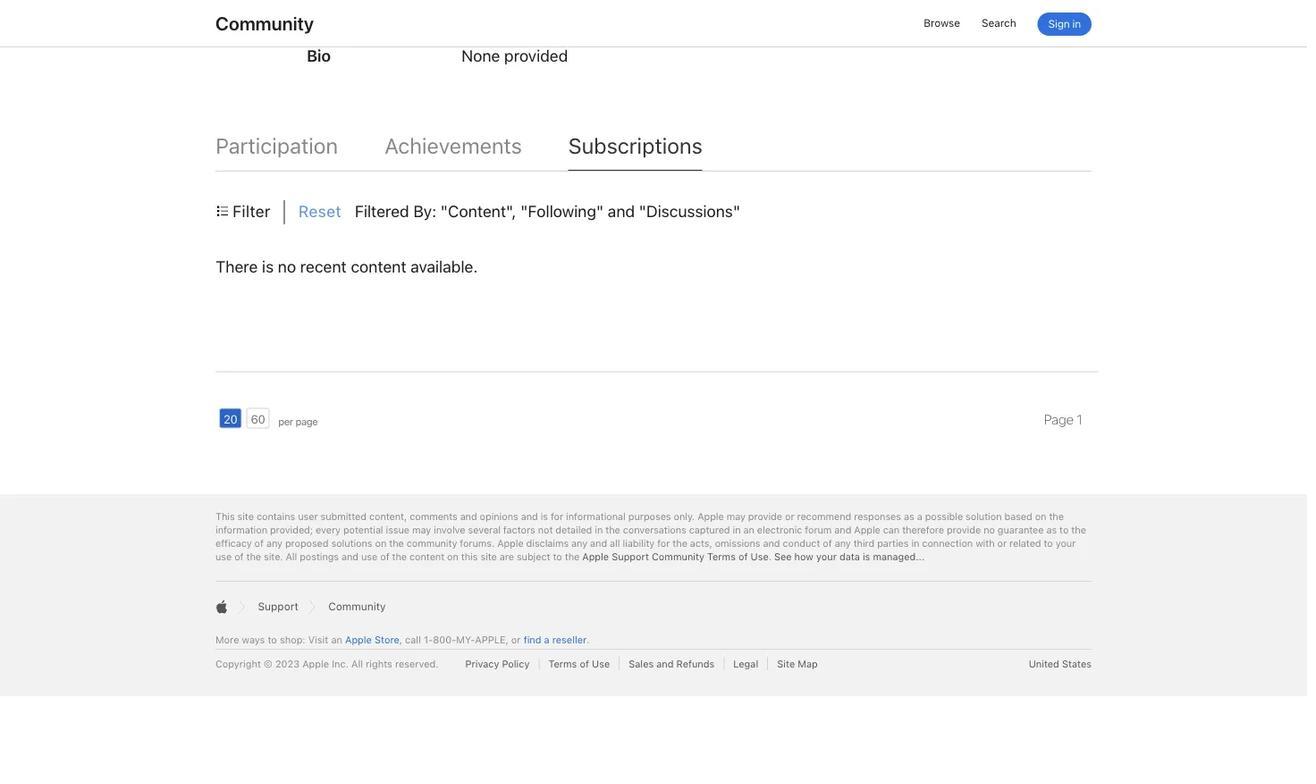 Task type: vqa. For each thing, say whether or not it's contained in the screenshot.
Minutes in the forgot my passcode to my old iphone "element"
no



Task type: describe. For each thing, give the bounding box(es) containing it.
apple,
[[475, 634, 509, 646]]

2 vertical spatial or
[[511, 634, 521, 646]]

third
[[854, 537, 875, 549]]

in down informational
[[595, 524, 603, 536]]

2 use from the left
[[361, 551, 378, 562]]

submitted
[[321, 511, 367, 522]]

and left all
[[590, 537, 607, 549]]

more
[[216, 634, 239, 646]]

0 vertical spatial as
[[904, 511, 914, 522]]

60 button
[[246, 408, 270, 429]]

opinions
[[480, 511, 518, 522]]

of down omissions
[[739, 551, 748, 562]]

browse
[[924, 17, 960, 30]]

1-
[[424, 634, 433, 646]]

main content containing participation
[[196, 0, 1112, 477]]

0 vertical spatial .
[[769, 551, 772, 562]]

based
[[1005, 511, 1033, 522]]

800-
[[433, 634, 456, 646]]

"discussions"
[[639, 202, 740, 221]]

data
[[840, 551, 860, 562]]

sign in link
[[1038, 13, 1092, 36]]

1
[[1077, 412, 1082, 428]]

there is no recent content available.
[[216, 257, 478, 276]]

and up the factors
[[521, 511, 538, 522]]

provided
[[504, 47, 568, 66]]

and right sales
[[657, 658, 674, 670]]

conduct
[[783, 537, 820, 549]]

60
[[251, 412, 265, 426]]

0 horizontal spatial community link
[[216, 12, 314, 34]]

filter
[[232, 202, 271, 221]]

0 horizontal spatial on
[[375, 537, 387, 549]]

all inside this site contains user submitted content, comments and opinions and is for informational purposes                     only. apple may provide or recommend responses as a possible solution based on the information                     provided; every potential issue may involve several factors not detailed in the conversations                     captured in an electronic forum and apple can therefore provide no guarantee as to the efficacy of                     any proposed solutions on the community forums. apple disclaims any and all liability for the acts,                     omissions and conduct of any third parties in connection with or related to your use of the site.                     all postings and use of the content on this site are subject to the
[[286, 551, 297, 562]]

2 horizontal spatial on
[[1035, 511, 1047, 522]]

filtered by: "content", "following" and "discussions"
[[355, 202, 740, 221]]

0 horizontal spatial .
[[587, 634, 590, 646]]

2 horizontal spatial is
[[863, 551, 870, 562]]

this site contains user submitted content, comments and opinions and is for informational purposes                     only. apple may provide or recommend responses as a possible solution based on the information                     provided; every potential issue may involve several factors not detailed in the conversations                     captured in an electronic forum and apple can therefore provide no guarantee as to the efficacy of                     any proposed solutions on the community forums. apple disclaims any and all liability for the acts,                     omissions and conduct of any third parties in connection with or related to your use of the site.                     all postings and use of the content on this site are subject to the
[[216, 511, 1086, 562]]

"following"
[[520, 202, 604, 221]]

an inside this site contains user submitted content, comments and opinions and is for informational purposes                     only. apple may provide or recommend responses as a possible solution based on the information                     provided; every potential issue may involve several factors not detailed in the conversations                     captured in an electronic forum and apple can therefore provide no guarantee as to the efficacy of                     any proposed solutions on the community forums. apple disclaims any and all liability for the acts,                     omissions and conduct of any third parties in connection with or related to your use of the site.                     all postings and use of the content on this site are subject to the
[[744, 524, 755, 536]]

"content",
[[441, 202, 516, 221]]

proposed
[[285, 537, 329, 549]]

site.
[[264, 551, 283, 562]]

information
[[216, 524, 267, 536]]

see how your data is managed... link
[[774, 551, 925, 562]]

page
[[1044, 412, 1074, 428]]

0 horizontal spatial terms
[[549, 658, 577, 670]]

per
[[278, 415, 293, 427]]

a inside this site contains user submitted content, comments and opinions and is for informational purposes                     only. apple may provide or recommend responses as a possible solution based on the information                     provided; every potential issue may involve several factors not detailed in the conversations                     captured in an electronic forum and apple can therefore provide no guarantee as to the efficacy of                     any proposed solutions on the community forums. apple disclaims any and all liability for the acts,                     omissions and conduct of any third parties in connection with or related to your use of the site.                     all postings and use of the content on this site are subject to the
[[917, 511, 923, 522]]

no inside this site contains user submitted content, comments and opinions and is for informational purposes                     only. apple may provide or recommend responses as a possible solution based on the information                     provided; every potential issue may involve several factors not detailed in the conversations                     captured in an electronic forum and apple can therefore provide no guarantee as to the efficacy of                     any proposed solutions on the community forums. apple disclaims any and all liability for the acts,                     omissions and conduct of any third parties in connection with or related to your use of the site.                     all postings and use of the content on this site are subject to the
[[984, 524, 995, 536]]

in down therefore
[[912, 537, 920, 549]]

not
[[538, 524, 553, 536]]

map
[[798, 658, 818, 670]]

subscriptions link
[[568, 133, 702, 172]]

content,
[[369, 511, 407, 522]]

forums.
[[460, 537, 495, 549]]

0 horizontal spatial site
[[237, 511, 254, 522]]

available.
[[410, 257, 478, 276]]

informational
[[566, 511, 626, 522]]

apple down detailed
[[582, 551, 609, 562]]

terms of use
[[549, 658, 610, 670]]

©
[[264, 658, 273, 670]]

of down information in the bottom left of the page
[[255, 537, 264, 549]]

achievements
[[385, 133, 522, 159]]

search link
[[982, 13, 1016, 33]]

1 horizontal spatial support
[[612, 551, 649, 562]]

legal
[[734, 658, 758, 670]]

disclaims
[[526, 537, 569, 549]]

content inside main content
[[351, 257, 406, 276]]

none provided
[[461, 47, 568, 66]]

and up several
[[460, 511, 477, 522]]

privacy policy link
[[466, 657, 540, 671]]

site map
[[777, 658, 818, 670]]

0 horizontal spatial your
[[816, 551, 837, 562]]

user
[[298, 511, 318, 522]]

0 vertical spatial terms
[[707, 551, 736, 562]]

connection
[[922, 537, 973, 549]]

,
[[399, 634, 402, 646]]

content inside this site contains user submitted content, comments and opinions and is for informational purposes                     only. apple may provide or recommend responses as a possible solution based on the information                     provided; every potential issue may involve several factors not detailed in the conversations                     captured in an electronic forum and apple can therefore provide no guarantee as to the efficacy of                     any proposed solutions on the community forums. apple disclaims any and all liability for the acts,                     omissions and conduct of any third parties in connection with or related to your use of the site.                     all postings and use of the content on this site are subject to the
[[410, 551, 445, 562]]

support link
[[258, 600, 299, 613]]

are
[[500, 551, 514, 562]]

20
[[224, 412, 237, 426]]

purposes
[[628, 511, 671, 522]]

sign in
[[1049, 17, 1081, 30]]

1 vertical spatial provide
[[947, 524, 981, 536]]

1 vertical spatial community link
[[328, 600, 386, 613]]

visit
[[308, 634, 328, 646]]

1 vertical spatial for
[[657, 537, 670, 549]]

only.
[[674, 511, 695, 522]]

states
[[1062, 658, 1092, 670]]

no inside main content
[[278, 257, 296, 276]]

apple support community terms of use link
[[582, 551, 769, 562]]

united states link
[[1029, 658, 1092, 670]]

per page
[[278, 415, 318, 427]]

search
[[982, 17, 1016, 30]]

solution
[[966, 511, 1002, 522]]

every
[[316, 524, 341, 536]]

and down recommend
[[835, 524, 852, 536]]

of down forum
[[823, 537, 832, 549]]

conversations
[[623, 524, 687, 536]]

contains
[[257, 511, 295, 522]]

can
[[883, 524, 900, 536]]

achievements link
[[385, 133, 522, 170]]

united
[[1029, 658, 1060, 670]]

reserved.
[[395, 658, 439, 670]]

1 vertical spatial may
[[412, 524, 431, 536]]

filtered
[[355, 202, 409, 221]]

2 any from the left
[[572, 537, 588, 549]]

browse link
[[924, 13, 960, 33]]

in right sign
[[1073, 17, 1081, 30]]

all
[[610, 537, 620, 549]]

2 horizontal spatial community
[[652, 551, 705, 562]]

to down the disclaims
[[553, 551, 562, 562]]

several
[[468, 524, 501, 536]]

parties
[[877, 537, 909, 549]]

to right ways
[[268, 634, 277, 646]]

detailed
[[556, 524, 592, 536]]

your inside this site contains user submitted content, comments and opinions and is for informational purposes                     only. apple may provide or recommend responses as a possible solution based on the information                     provided; every potential issue may involve several factors not detailed in the conversations                     captured in an electronic forum and apple can therefore provide no guarantee as to the efficacy of                     any proposed solutions on the community forums. apple disclaims any and all liability for the acts,                     omissions and conduct of any third parties in connection with or related to your use of the site.                     all postings and use of the content on this site are subject to the
[[1056, 537, 1076, 549]]

apple down visit
[[302, 658, 329, 670]]

provided;
[[270, 524, 313, 536]]

find
[[524, 634, 541, 646]]

community
[[407, 537, 457, 549]]

forum
[[805, 524, 832, 536]]

comments
[[410, 511, 458, 522]]



Task type: locate. For each thing, give the bounding box(es) containing it.
reseller
[[552, 634, 587, 646]]

1 vertical spatial on
[[375, 537, 387, 549]]

0 horizontal spatial or
[[511, 634, 521, 646]]

sign
[[1049, 17, 1070, 30]]

0 vertical spatial site
[[237, 511, 254, 522]]

0 vertical spatial support
[[612, 551, 649, 562]]

and right "following"
[[608, 202, 635, 221]]

1 horizontal spatial provide
[[947, 524, 981, 536]]

. left the see
[[769, 551, 772, 562]]

electronic
[[757, 524, 802, 536]]

1 horizontal spatial use
[[751, 551, 769, 562]]

may up "community"
[[412, 524, 431, 536]]

1 vertical spatial your
[[816, 551, 837, 562]]

breadcrumbs navigation
[[216, 582, 1092, 633]]

1 vertical spatial or
[[998, 537, 1007, 549]]

1 vertical spatial a
[[544, 634, 550, 646]]

1 horizontal spatial your
[[1056, 537, 1076, 549]]

is up not in the bottom left of the page
[[541, 511, 548, 522]]

0 vertical spatial may
[[727, 511, 746, 522]]

guarantee
[[998, 524, 1044, 536]]

1 vertical spatial all
[[351, 658, 363, 670]]

may up omissions
[[727, 511, 746, 522]]

1 vertical spatial content
[[410, 551, 445, 562]]

a right find
[[544, 634, 550, 646]]

may
[[727, 511, 746, 522], [412, 524, 431, 536]]

on left this on the bottom left
[[447, 551, 459, 562]]

use down solutions
[[361, 551, 378, 562]]

in
[[1073, 17, 1081, 30], [595, 524, 603, 536], [733, 524, 741, 536], [912, 537, 920, 549]]

location
[[307, 9, 372, 28]]

subject
[[517, 551, 550, 562]]

use
[[216, 551, 232, 562], [361, 551, 378, 562]]

an up omissions
[[744, 524, 755, 536]]

1 horizontal spatial no
[[984, 524, 995, 536]]

postings
[[300, 551, 339, 562]]

in up omissions
[[733, 524, 741, 536]]

for down conversations
[[657, 537, 670, 549]]

community link up apple store 'link'
[[328, 600, 386, 613]]

potential
[[343, 524, 383, 536]]

the
[[1049, 511, 1064, 522], [606, 524, 620, 536], [1072, 524, 1086, 536], [389, 537, 404, 549], [673, 537, 688, 549], [246, 551, 261, 562], [392, 551, 407, 562], [565, 551, 580, 562]]

1 horizontal spatial content
[[410, 551, 445, 562]]

find a reseller link
[[524, 634, 587, 646]]

recommend
[[797, 511, 852, 522]]

provide up connection
[[947, 524, 981, 536]]

all right site.
[[286, 551, 297, 562]]

how
[[795, 551, 814, 562]]

0 horizontal spatial for
[[551, 511, 563, 522]]

policy
[[502, 658, 530, 670]]

of inside terms of use link
[[580, 658, 589, 670]]

community inside 'breadcrumbs' navigation
[[328, 600, 386, 613]]

0 horizontal spatial provide
[[748, 511, 782, 522]]

involve
[[434, 524, 465, 536]]

apple up captured
[[698, 511, 724, 522]]

1 horizontal spatial any
[[572, 537, 588, 549]]

2 vertical spatial community
[[328, 600, 386, 613]]

 link
[[216, 599, 228, 615]]

2 horizontal spatial any
[[835, 537, 851, 549]]

is inside this site contains user submitted content, comments and opinions and is for informational purposes                     only. apple may provide or recommend responses as a possible solution based on the information                     provided; every potential issue may involve several factors not detailed in the conversations                     captured in an electronic forum and apple can therefore provide no guarantee as to the efficacy of                     any proposed solutions on the community forums. apple disclaims any and all liability for the acts,                     omissions and conduct of any third parties in connection with or related to your use of the site.                     all postings and use of the content on this site are subject to the
[[541, 511, 548, 522]]

ways
[[242, 634, 265, 646]]

1 vertical spatial an
[[331, 634, 342, 646]]

main content
[[196, 0, 1112, 477]]

solutions
[[331, 537, 372, 549]]

inc.
[[332, 658, 349, 670]]

united states
[[1029, 658, 1092, 670]]

1 use from the left
[[216, 551, 232, 562]]

apple up third
[[854, 524, 881, 536]]

terms down omissions
[[707, 551, 736, 562]]

0 vertical spatial use
[[751, 551, 769, 562]]

is down third
[[863, 551, 870, 562]]

1 horizontal spatial site
[[481, 551, 497, 562]]

0 horizontal spatial support
[[258, 600, 299, 613]]

1 horizontal spatial an
[[744, 524, 755, 536]]

of
[[255, 537, 264, 549], [823, 537, 832, 549], [234, 551, 244, 562], [380, 551, 389, 562], [739, 551, 748, 562], [580, 658, 589, 670]]

reset
[[298, 202, 341, 221]]

site
[[777, 658, 795, 670]]

refunds
[[677, 658, 715, 670]]

content down "community"
[[410, 551, 445, 562]]

0 horizontal spatial a
[[544, 634, 550, 646]]

1 vertical spatial use
[[592, 658, 610, 670]]

0 horizontal spatial any
[[266, 537, 283, 549]]

to right related
[[1044, 537, 1053, 549]]

0 vertical spatial for
[[551, 511, 563, 522]]

0 vertical spatial community
[[216, 12, 314, 34]]

of down efficacy
[[234, 551, 244, 562]]

and down electronic
[[763, 537, 780, 549]]

therefore
[[902, 524, 944, 536]]

Page 1 text field
[[1031, 410, 1095, 430]]

0 horizontal spatial content
[[351, 257, 406, 276]]

store
[[375, 634, 399, 646]]

0 vertical spatial or
[[785, 511, 795, 522]]

1 horizontal spatial as
[[1047, 524, 1057, 536]]

0 vertical spatial on
[[1035, 511, 1047, 522]]

an
[[744, 524, 755, 536], [331, 634, 342, 646]]

as up therefore
[[904, 511, 914, 522]]

0 vertical spatial no
[[278, 257, 296, 276]]

and
[[608, 202, 635, 221], [460, 511, 477, 522], [521, 511, 538, 522], [835, 524, 852, 536], [590, 537, 607, 549], [763, 537, 780, 549], [342, 551, 359, 562], [657, 658, 674, 670]]

responses
[[854, 511, 901, 522]]

factors
[[503, 524, 535, 536]]

no left the recent
[[278, 257, 296, 276]]

1 vertical spatial community
[[652, 551, 705, 562]]

1 horizontal spatial is
[[541, 511, 548, 522]]

apple left store
[[345, 634, 372, 646]]

use
[[751, 551, 769, 562], [592, 658, 610, 670]]

0 vertical spatial a
[[917, 511, 923, 522]]

participation link
[[216, 133, 338, 170]]

liability
[[623, 537, 655, 549]]

page
[[295, 415, 318, 427]]

your
[[1056, 537, 1076, 549], [816, 551, 837, 562]]

0 horizontal spatial is
[[262, 257, 274, 276]]

apple store link
[[345, 634, 399, 646]]

possible
[[925, 511, 963, 522]]

1 vertical spatial is
[[541, 511, 548, 522]]

there
[[216, 257, 258, 276]]

0 horizontal spatial community
[[216, 12, 314, 34]]

all right inc.
[[351, 658, 363, 670]]

site up information in the bottom left of the page
[[237, 511, 254, 522]]

all
[[286, 551, 297, 562], [351, 658, 363, 670]]

0 horizontal spatial use
[[216, 551, 232, 562]]

1 vertical spatial no
[[984, 524, 995, 536]]

0 vertical spatial all
[[286, 551, 297, 562]]

0 horizontal spatial use
[[592, 658, 610, 670]]

provide up electronic
[[748, 511, 782, 522]]

legal link
[[734, 657, 768, 671]]

community for the 'community' link to the left
[[216, 12, 314, 34]]

none
[[461, 47, 500, 66]]

more ways to shop: visit an apple store , call                     1-800-my-apple, or find a reseller .
[[216, 634, 590, 646]]

1 horizontal spatial may
[[727, 511, 746, 522]]

community for the 'community' link to the bottom
[[328, 600, 386, 613]]

1 horizontal spatial community
[[328, 600, 386, 613]]

1 horizontal spatial community link
[[328, 600, 386, 613]]

to
[[1060, 524, 1069, 536], [1044, 537, 1053, 549], [553, 551, 562, 562], [268, 634, 277, 646]]

0 horizontal spatial all
[[286, 551, 297, 562]]

support inside 'breadcrumbs' navigation
[[258, 600, 299, 613]]

sales
[[629, 658, 654, 670]]

as
[[904, 511, 914, 522], [1047, 524, 1057, 536]]


[[216, 600, 224, 611]]

content down the filtered
[[351, 257, 406, 276]]

0 vertical spatial an
[[744, 524, 755, 536]]

0 horizontal spatial an
[[331, 634, 342, 646]]

and down solutions
[[342, 551, 359, 562]]

a up therefore
[[917, 511, 923, 522]]

shop:
[[280, 634, 305, 646]]

use left the see
[[751, 551, 769, 562]]

your right related
[[1056, 537, 1076, 549]]

or up electronic
[[785, 511, 795, 522]]

apple support community terms of use . see how your data is managed...
[[582, 551, 925, 562]]

privacy
[[466, 658, 499, 670]]

1 vertical spatial support
[[258, 600, 299, 613]]

is right there
[[262, 257, 274, 276]]

community down the 'acts,'
[[652, 551, 705, 562]]

2 horizontal spatial or
[[998, 537, 1007, 549]]

on right based
[[1035, 511, 1047, 522]]

1 horizontal spatial all
[[351, 658, 363, 670]]

use down efficacy
[[216, 551, 232, 562]]

omissions
[[715, 537, 761, 549]]

0 vertical spatial content
[[351, 257, 406, 276]]

by:
[[413, 202, 436, 221]]

sales and                         refunds
[[629, 658, 715, 670]]

community
[[216, 12, 314, 34], [652, 551, 705, 562], [328, 600, 386, 613]]

0 vertical spatial community link
[[216, 12, 314, 34]]

2 vertical spatial on
[[447, 551, 459, 562]]

to right guarantee
[[1060, 524, 1069, 536]]

use left sales
[[592, 658, 610, 670]]

1 vertical spatial site
[[481, 551, 497, 562]]

any up see how your data is managed... 'link'
[[835, 537, 851, 549]]

support up shop:
[[258, 600, 299, 613]]

this
[[216, 511, 235, 522]]

1 vertical spatial as
[[1047, 524, 1057, 536]]

no up with
[[984, 524, 995, 536]]

of down issue
[[380, 551, 389, 562]]

support down liability
[[612, 551, 649, 562]]

your right how
[[816, 551, 837, 562]]

participation
[[216, 133, 338, 159]]

on down issue
[[375, 537, 387, 549]]

0 vertical spatial is
[[262, 257, 274, 276]]

0 vertical spatial provide
[[748, 511, 782, 522]]

an right visit
[[331, 634, 342, 646]]

0 horizontal spatial may
[[412, 524, 431, 536]]

1 horizontal spatial terms
[[707, 551, 736, 562]]

any up site.
[[266, 537, 283, 549]]

0 vertical spatial your
[[1056, 537, 1076, 549]]

terms down reseller
[[549, 658, 577, 670]]

20 button
[[219, 408, 242, 429]]

community up bio
[[216, 12, 314, 34]]

filter button
[[216, 200, 271, 224]]

1 vertical spatial .
[[587, 634, 590, 646]]

site down 'forums.' in the bottom of the page
[[481, 551, 497, 562]]

or right with
[[998, 537, 1007, 549]]

1 any from the left
[[266, 537, 283, 549]]

efficacy
[[216, 537, 252, 549]]

1 horizontal spatial .
[[769, 551, 772, 562]]

captured
[[689, 524, 730, 536]]

provide
[[748, 511, 782, 522], [947, 524, 981, 536]]

of down reseller
[[580, 658, 589, 670]]

0 horizontal spatial no
[[278, 257, 296, 276]]

community link up bio
[[216, 12, 314, 34]]

issue
[[386, 524, 410, 536]]

1 horizontal spatial a
[[917, 511, 923, 522]]

terms of use link
[[549, 657, 620, 671]]

copyright © 2023 apple inc. all rights reserved.
[[216, 658, 439, 670]]

for up not in the bottom left of the page
[[551, 511, 563, 522]]

any down detailed
[[572, 537, 588, 549]]

acts,
[[690, 537, 712, 549]]

. up terms of use link
[[587, 634, 590, 646]]

1 horizontal spatial on
[[447, 551, 459, 562]]

and inside main content
[[608, 202, 635, 221]]

0 horizontal spatial as
[[904, 511, 914, 522]]

this
[[461, 551, 478, 562]]

or left find
[[511, 634, 521, 646]]

2 vertical spatial is
[[863, 551, 870, 562]]

on
[[1035, 511, 1047, 522], [375, 537, 387, 549], [447, 551, 459, 562]]

community up apple store 'link'
[[328, 600, 386, 613]]

as right guarantee
[[1047, 524, 1057, 536]]

1 vertical spatial terms
[[549, 658, 577, 670]]

1 horizontal spatial or
[[785, 511, 795, 522]]

3 any from the left
[[835, 537, 851, 549]]

apple up are
[[497, 537, 524, 549]]

1 horizontal spatial use
[[361, 551, 378, 562]]

page 1
[[1044, 412, 1082, 428]]

use inside terms of use link
[[592, 658, 610, 670]]

1 horizontal spatial for
[[657, 537, 670, 549]]

terms
[[707, 551, 736, 562], [549, 658, 577, 670]]



